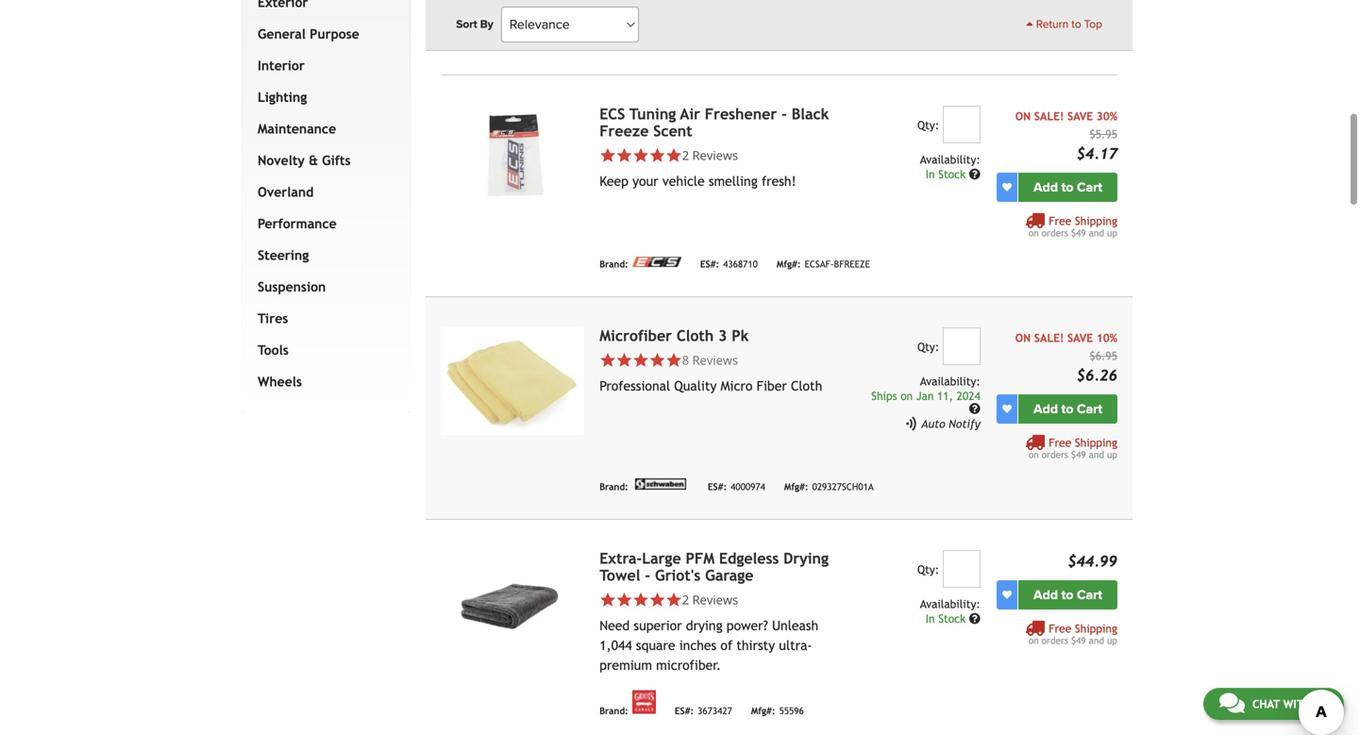 Task type: vqa. For each thing, say whether or not it's contained in the screenshot.
-
yes



Task type: locate. For each thing, give the bounding box(es) containing it.
mfg#: left "029327sch01a"
[[785, 481, 809, 492]]

1 free from the top
[[1049, 215, 1072, 228]]

up down $44.99
[[1108, 636, 1118, 646]]

add to cart
[[1034, 180, 1103, 196], [1034, 401, 1103, 418], [1034, 587, 1103, 604]]

4 brand: from the top
[[600, 706, 629, 717]]

gifts
[[322, 153, 351, 168]]

1 sale! from the top
[[1035, 110, 1064, 123]]

0 vertical spatial question circle image
[[970, 169, 981, 180]]

add to cart button down $4.17 on the right of page
[[1019, 173, 1118, 202]]

2 for griot's
[[682, 592, 689, 609]]

1 vertical spatial cloth
[[791, 379, 823, 394]]

auto notify link
[[905, 417, 981, 431]]

2 vertical spatial cart
[[1077, 587, 1103, 604]]

reviews down garage
[[693, 592, 739, 609]]

0 vertical spatial es#:
[[700, 259, 720, 270]]

$49 down $44.99
[[1072, 636, 1086, 646]]

availability: for $44.99
[[920, 598, 981, 611]]

stock for $44.99
[[939, 613, 966, 626]]

0 vertical spatial 2
[[682, 147, 689, 164]]

add to cart down $44.99
[[1034, 587, 1103, 604]]

1 horizontal spatial -
[[782, 105, 787, 123]]

1 vertical spatial shipping
[[1075, 436, 1118, 450]]

orders for $6.26
[[1042, 450, 1069, 460]]

mfg#:
[[777, 259, 801, 270], [785, 481, 809, 492], [751, 706, 776, 717]]

2 vertical spatial free shipping on orders $49 and up
[[1029, 622, 1118, 646]]

brand:
[[600, 37, 629, 48], [600, 259, 629, 270], [600, 481, 629, 492], [600, 706, 629, 717]]

0 vertical spatial availability:
[[920, 153, 981, 166]]

es#: 4368710
[[700, 259, 758, 270]]

0 vertical spatial -
[[782, 105, 787, 123]]

on inside "on sale!                         save 30% $5.95 $4.17"
[[1016, 110, 1031, 123]]

es#3673427 - 55596 - extra-large pfm edgeless drying towel - griot's garage - need superior drying power? unleash 1,044 square inches of thirsty ultra-premium microfiber. - griot's - audi bmw volkswagen mercedes benz mini porsche image
[[441, 551, 585, 658]]

2 orders from the top
[[1042, 450, 1069, 460]]

2 vertical spatial free
[[1049, 622, 1072, 636]]

0 vertical spatial orders
[[1042, 228, 1069, 239]]

cloth
[[677, 327, 714, 345], [791, 379, 823, 394]]

sale! inside on sale!                         save 10% $6.95 $6.26
[[1035, 332, 1064, 345]]

es#: left the "3673427"
[[675, 706, 694, 717]]

es#: left 4368710
[[700, 259, 720, 270]]

add to cart button down the $6.26 at the right
[[1019, 395, 1118, 424]]

4000974
[[731, 481, 766, 492]]

comments image
[[1220, 692, 1245, 715]]

save left 10%
[[1068, 332, 1094, 345]]

1 vertical spatial orders
[[1042, 450, 1069, 460]]

0 vertical spatial qty:
[[918, 119, 940, 132]]

2 cart from the top
[[1077, 401, 1103, 418]]

2 vertical spatial es#:
[[675, 706, 694, 717]]

3 and from the top
[[1089, 636, 1105, 646]]

0 vertical spatial save
[[1068, 110, 1094, 123]]

free for $4.17
[[1049, 215, 1072, 228]]

0 vertical spatial 2 reviews
[[682, 147, 739, 164]]

sale! for $6.26
[[1035, 332, 1064, 345]]

orders for $4.17
[[1042, 228, 1069, 239]]

2 qty: from the top
[[918, 341, 940, 354]]

free down on sale!                         save 10% $6.95 $6.26
[[1049, 436, 1072, 450]]

brand: for microfiber
[[600, 481, 629, 492]]

2 vertical spatial add to cart
[[1034, 587, 1103, 604]]

1 on from the top
[[1016, 110, 1031, 123]]

1 in stock from the top
[[926, 168, 970, 181]]

3 shipping from the top
[[1075, 622, 1118, 636]]

reviews for pfm
[[693, 592, 739, 609]]

2 vertical spatial shipping
[[1075, 622, 1118, 636]]

-
[[782, 105, 787, 123], [645, 567, 651, 585]]

ships
[[872, 390, 898, 403]]

question circle image
[[970, 613, 981, 625]]

towel
[[600, 567, 641, 585]]

2 reviews for griot's
[[682, 592, 739, 609]]

2 2 reviews from the top
[[682, 592, 739, 609]]

1 vertical spatial add to cart
[[1034, 401, 1103, 418]]

3 availability: from the top
[[920, 598, 981, 611]]

qty: for $44.99
[[918, 563, 940, 577]]

2 8 reviews link from the left
[[682, 352, 739, 369]]

drying
[[686, 619, 723, 634]]

by
[[480, 17, 494, 31]]

3 free from the top
[[1049, 622, 1072, 636]]

1 up from the top
[[1108, 228, 1118, 239]]

2 add from the top
[[1034, 401, 1059, 418]]

shipping down $44.99
[[1075, 622, 1118, 636]]

star image
[[616, 147, 633, 164], [633, 147, 649, 164], [649, 147, 666, 164], [666, 147, 682, 164], [600, 352, 616, 369], [649, 352, 666, 369], [666, 352, 682, 369], [600, 592, 616, 609], [616, 592, 633, 609]]

overland link
[[254, 176, 391, 208]]

0 vertical spatial mfg#:
[[777, 259, 801, 270]]

0 vertical spatial add to cart button
[[1019, 173, 1118, 202]]

microfiber
[[600, 327, 672, 345]]

in for extra-large pfm edgeless drying towel - griot's garage
[[926, 613, 935, 626]]

on left "30%"
[[1016, 110, 1031, 123]]

3 brand: from the top
[[600, 481, 629, 492]]

1 question circle image from the top
[[970, 169, 981, 180]]

return to top
[[1034, 17, 1103, 31]]

2 2 from the top
[[682, 592, 689, 609]]

qty:
[[918, 119, 940, 132], [918, 341, 940, 354], [918, 563, 940, 577]]

free shipping on orders $49 and up down the $6.26 at the right
[[1029, 436, 1118, 460]]

ultra-
[[779, 638, 813, 654]]

save inside on sale!                         save 10% $6.95 $6.26
[[1068, 332, 1094, 345]]

1 vertical spatial sale!
[[1035, 332, 1064, 345]]

8 reviews link down 3
[[600, 352, 844, 369]]

2 add to cart from the top
[[1034, 401, 1103, 418]]

0 vertical spatial cloth
[[677, 327, 714, 345]]

shipping for $4.17
[[1075, 215, 1118, 228]]

11,
[[938, 390, 954, 403]]

0 vertical spatial add
[[1034, 180, 1059, 196]]

1 add to cart button from the top
[[1019, 173, 1118, 202]]

shipping down $4.17 on the right of page
[[1075, 215, 1118, 228]]

1 save from the top
[[1068, 110, 1094, 123]]

ecsaf-
[[805, 259, 834, 270]]

1 vertical spatial and
[[1089, 450, 1105, 460]]

2 vertical spatial $49
[[1072, 636, 1086, 646]]

0 vertical spatial reviews
[[693, 147, 739, 164]]

0 vertical spatial in stock
[[926, 168, 970, 181]]

free down $44.99
[[1049, 622, 1072, 636]]

availability:
[[920, 153, 981, 166], [920, 375, 981, 388], [920, 598, 981, 611]]

2 vertical spatial availability:
[[920, 598, 981, 611]]

0 vertical spatial free
[[1049, 215, 1072, 228]]

1 vertical spatial -
[[645, 567, 651, 585]]

brand: left 'griot's - corporate logo'
[[600, 706, 629, 717]]

1 2 from the top
[[682, 147, 689, 164]]

free down "on sale!                         save 30% $5.95 $4.17"
[[1049, 215, 1072, 228]]

4368710
[[723, 259, 758, 270]]

add to cart down $4.17 on the right of page
[[1034, 180, 1103, 196]]

fresh!
[[762, 174, 797, 189]]

2 sale! from the top
[[1035, 332, 1064, 345]]

2 $49 from the top
[[1072, 450, 1086, 460]]

2 vertical spatial add to cart button
[[1019, 581, 1118, 610]]

shipping for $6.26
[[1075, 436, 1118, 450]]

0 vertical spatial shipping
[[1075, 215, 1118, 228]]

in for ecs tuning air freshener - black freeze scent
[[926, 168, 935, 181]]

1 vertical spatial save
[[1068, 332, 1094, 345]]

schwaben - corporate logo image
[[632, 479, 689, 490]]

None number field
[[943, 106, 981, 144], [943, 328, 981, 366], [943, 551, 981, 588], [943, 106, 981, 144], [943, 328, 981, 366], [943, 551, 981, 588]]

brand: left schwaben - corporate logo
[[600, 481, 629, 492]]

pfm
[[686, 550, 715, 568]]

1 vertical spatial stock
[[939, 613, 966, 626]]

1 availability: from the top
[[920, 153, 981, 166]]

0 horizontal spatial -
[[645, 567, 651, 585]]

maintenance link
[[254, 113, 391, 145]]

quality
[[674, 379, 717, 394]]

2 add to wish list image from the top
[[1003, 591, 1012, 600]]

to down "on sale!                         save 30% $5.95 $4.17"
[[1062, 180, 1074, 196]]

save left "30%"
[[1068, 110, 1094, 123]]

2 free shipping on orders $49 and up from the top
[[1029, 436, 1118, 460]]

1 free shipping on orders $49 and up from the top
[[1029, 215, 1118, 239]]

3 reviews from the top
[[693, 592, 739, 609]]

2 reviews link down garage
[[600, 592, 844, 609]]

2 vertical spatial and
[[1089, 636, 1105, 646]]

1 vertical spatial 2 reviews
[[682, 592, 739, 609]]

1 qty: from the top
[[918, 119, 940, 132]]

2 question circle image from the top
[[970, 403, 981, 415]]

1 orders from the top
[[1042, 228, 1069, 239]]

on
[[1016, 110, 1031, 123], [1016, 332, 1031, 345]]

star image
[[600, 147, 616, 164], [616, 352, 633, 369], [633, 352, 649, 369], [633, 592, 649, 609], [649, 592, 666, 609], [666, 592, 682, 609]]

in stock
[[926, 168, 970, 181], [926, 613, 970, 626]]

up down the $6.26 at the right
[[1108, 450, 1118, 460]]

2 on from the top
[[1016, 332, 1031, 345]]

add to cart down the $6.26 at the right
[[1034, 401, 1103, 418]]

mfg#: for drying
[[751, 706, 776, 717]]

1 vertical spatial add
[[1034, 401, 1059, 418]]

free shipping on orders $49 and up
[[1029, 215, 1118, 239], [1029, 436, 1118, 460], [1029, 622, 1118, 646]]

interior
[[258, 58, 305, 73]]

2 vertical spatial reviews
[[693, 592, 739, 609]]

cart down $44.99
[[1077, 587, 1103, 604]]

keep
[[600, 174, 629, 189]]

add to cart button down $44.99
[[1019, 581, 1118, 610]]

in
[[926, 168, 935, 181], [926, 613, 935, 626]]

reviews up keep your vehicle smelling fresh!
[[693, 147, 739, 164]]

2 vertical spatial mfg#:
[[751, 706, 776, 717]]

1 horizontal spatial cloth
[[791, 379, 823, 394]]

and down $4.17 on the right of page
[[1089, 228, 1105, 239]]

1 shipping from the top
[[1075, 215, 1118, 228]]

cart
[[1077, 180, 1103, 196], [1077, 401, 1103, 418], [1077, 587, 1103, 604]]

mfg#: left 55596
[[751, 706, 776, 717]]

add to cart button for $6.26
[[1019, 395, 1118, 424]]

to for add to cart button associated with $6.26
[[1062, 401, 1074, 418]]

es#:
[[700, 259, 720, 270], [708, 481, 727, 492], [675, 706, 694, 717]]

0 vertical spatial on
[[1016, 110, 1031, 123]]

2 reviews link up the drying
[[682, 592, 739, 609]]

1 in from the top
[[926, 168, 935, 181]]

stock
[[939, 168, 966, 181], [939, 613, 966, 626]]

30%
[[1097, 110, 1118, 123]]

1 vertical spatial up
[[1108, 450, 1118, 460]]

2 vertical spatial add
[[1034, 587, 1059, 604]]

free
[[1049, 215, 1072, 228], [1049, 436, 1072, 450], [1049, 622, 1072, 636]]

to
[[1072, 17, 1082, 31], [1062, 180, 1074, 196], [1062, 401, 1074, 418], [1062, 587, 1074, 604]]

vehicle
[[663, 174, 705, 189]]

sale! left "30%"
[[1035, 110, 1064, 123]]

free shipping on orders $49 and up down $44.99
[[1029, 622, 1118, 646]]

maintenance
[[258, 121, 336, 136]]

sort
[[456, 17, 477, 31]]

1 brand: from the top
[[600, 37, 629, 48]]

1 cart from the top
[[1077, 180, 1103, 196]]

on inside on sale!                         save 10% $6.95 $6.26
[[1016, 332, 1031, 345]]

1 stock from the top
[[939, 168, 966, 181]]

in stock for $44.99
[[926, 613, 970, 626]]

0 vertical spatial cart
[[1077, 180, 1103, 196]]

1 add from the top
[[1034, 180, 1059, 196]]

brand: left evannex - corporate logo
[[600, 37, 629, 48]]

$49
[[1072, 228, 1086, 239], [1072, 450, 1086, 460], [1072, 636, 1086, 646]]

3 qty: from the top
[[918, 563, 940, 577]]

2 down griot's
[[682, 592, 689, 609]]

8 reviews link up professional quality micro fiber cloth
[[682, 352, 739, 369]]

es#4368710 - ecsaf-bfreeze - ecs tuning air freshener - black freeze scent - keep your vehicle smelling fresh! - ecs - audi bmw volkswagen mercedes benz mini porsche image
[[441, 106, 585, 214]]

2 reviews link up keep your vehicle smelling fresh!
[[682, 147, 739, 164]]

3 cart from the top
[[1077, 587, 1103, 604]]

free for $6.26
[[1049, 436, 1072, 450]]

1 vertical spatial availability:
[[920, 375, 981, 388]]

3
[[719, 327, 727, 345]]

2 reviews up the drying
[[682, 592, 739, 609]]

2 up vehicle at top
[[682, 147, 689, 164]]

2 in from the top
[[926, 613, 935, 626]]

2 free from the top
[[1049, 436, 1072, 450]]

1 reviews from the top
[[693, 147, 739, 164]]

mfg#: 55596
[[751, 706, 804, 717]]

add to wish list image
[[1003, 405, 1012, 414], [1003, 591, 1012, 600]]

029327sch01a
[[813, 481, 874, 492]]

1 $49 from the top
[[1072, 228, 1086, 239]]

add to cart for $4.17
[[1034, 180, 1103, 196]]

2 availability: from the top
[[920, 375, 981, 388]]

wheels link
[[254, 366, 391, 398]]

to down on sale!                         save 10% $6.95 $6.26
[[1062, 401, 1074, 418]]

availability: for on sale!                         save 30%
[[920, 153, 981, 166]]

novelty & gifts
[[258, 153, 351, 168]]

and for $6.26
[[1089, 450, 1105, 460]]

add to cart button for $4.17
[[1019, 173, 1118, 202]]

3 add from the top
[[1034, 587, 1059, 604]]

0 vertical spatial add to cart
[[1034, 180, 1103, 196]]

save inside "on sale!                         save 30% $5.95 $4.17"
[[1068, 110, 1094, 123]]

2 and from the top
[[1089, 450, 1105, 460]]

add to cart button
[[1019, 173, 1118, 202], [1019, 395, 1118, 424], [1019, 581, 1118, 610]]

save for $6.26
[[1068, 332, 1094, 345]]

cloth right fiber
[[791, 379, 823, 394]]

your
[[633, 174, 659, 189]]

0 vertical spatial sale!
[[1035, 110, 1064, 123]]

2 brand: from the top
[[600, 259, 629, 270]]

1 vertical spatial on
[[1016, 332, 1031, 345]]

cart down the $6.26 at the right
[[1077, 401, 1103, 418]]

to for first add to cart button from the bottom
[[1062, 587, 1074, 604]]

brand: for ecs
[[600, 259, 629, 270]]

es#: 3673427
[[675, 706, 733, 717]]

cart down $4.17 on the right of page
[[1077, 180, 1103, 196]]

- inside ecs tuning air freshener - black freeze scent
[[782, 105, 787, 123]]

free shipping on orders $49 and up down $4.17 on the right of page
[[1029, 215, 1118, 239]]

- right towel
[[645, 567, 651, 585]]

orders
[[1042, 228, 1069, 239], [1042, 450, 1069, 460], [1042, 636, 1069, 646]]

2 add to cart button from the top
[[1019, 395, 1118, 424]]

to down $44.99
[[1062, 587, 1074, 604]]

0 vertical spatial free shipping on orders $49 and up
[[1029, 215, 1118, 239]]

0 vertical spatial and
[[1089, 228, 1105, 239]]

sale! left 10%
[[1035, 332, 1064, 345]]

superior
[[634, 619, 682, 634]]

1 and from the top
[[1089, 228, 1105, 239]]

on sale!                         save 10% $6.95 $6.26
[[1016, 332, 1118, 384]]

question circle image
[[970, 169, 981, 180], [970, 403, 981, 415]]

2 vertical spatial qty:
[[918, 563, 940, 577]]

steering link
[[254, 240, 391, 271]]

on left 10%
[[1016, 332, 1031, 345]]

2 reviews from the top
[[693, 352, 739, 369]]

of
[[721, 638, 733, 654]]

0 vertical spatial in
[[926, 168, 935, 181]]

mfg#: 029327sch01a
[[785, 481, 874, 492]]

1 2 reviews from the top
[[682, 147, 739, 164]]

add to cart for $6.26
[[1034, 401, 1103, 418]]

up down $4.17 on the right of page
[[1108, 228, 1118, 239]]

1 vertical spatial add to wish list image
[[1003, 591, 1012, 600]]

1 vertical spatial in stock
[[926, 613, 970, 626]]

1 vertical spatial question circle image
[[970, 403, 981, 415]]

cloth up 8
[[677, 327, 714, 345]]

0 vertical spatial up
[[1108, 228, 1118, 239]]

wifi image
[[906, 417, 917, 431]]

reviews
[[693, 147, 739, 164], [693, 352, 739, 369], [693, 592, 739, 609]]

and down the $6.26 at the right
[[1089, 450, 1105, 460]]

up
[[1108, 228, 1118, 239], [1108, 450, 1118, 460], [1108, 636, 1118, 646]]

1 vertical spatial reviews
[[693, 352, 739, 369]]

1 add to cart from the top
[[1034, 180, 1103, 196]]

2 reviews up keep your vehicle smelling fresh!
[[682, 147, 739, 164]]

2 shipping from the top
[[1075, 436, 1118, 450]]

mfg#: left ecsaf- at the right top of page
[[777, 259, 801, 270]]

1 vertical spatial free
[[1049, 436, 1072, 450]]

2 save from the top
[[1068, 332, 1094, 345]]

novelty & gifts link
[[254, 145, 391, 176]]

8
[[682, 352, 689, 369]]

1 8 reviews link from the left
[[600, 352, 844, 369]]

brand: left the "ecs - corporate logo"
[[600, 259, 629, 270]]

1 vertical spatial 2
[[682, 592, 689, 609]]

$6.26
[[1077, 367, 1118, 384]]

lighting link
[[254, 81, 391, 113]]

reviews down 3
[[693, 352, 739, 369]]

2 up from the top
[[1108, 450, 1118, 460]]

and down $44.99
[[1089, 636, 1105, 646]]

1 add to wish list image from the top
[[1003, 405, 1012, 414]]

need
[[600, 619, 630, 634]]

1 vertical spatial in
[[926, 613, 935, 626]]

mfg#: for -
[[777, 259, 801, 270]]

shipping down the $6.26 at the right
[[1075, 436, 1118, 450]]

0 vertical spatial $49
[[1072, 228, 1086, 239]]

premium
[[600, 658, 652, 673]]

reviews for air
[[693, 147, 739, 164]]

$49 down $4.17 on the right of page
[[1072, 228, 1086, 239]]

0 vertical spatial add to wish list image
[[1003, 405, 1012, 414]]

1 vertical spatial qty:
[[918, 341, 940, 354]]

sale! inside "on sale!                         save 30% $5.95 $4.17"
[[1035, 110, 1064, 123]]

1 vertical spatial mfg#:
[[785, 481, 809, 492]]

$49 down the $6.26 at the right
[[1072, 450, 1086, 460]]

qty: for on sale!                         save 10%
[[918, 341, 940, 354]]

return
[[1037, 17, 1069, 31]]

up for $6.26
[[1108, 450, 1118, 460]]

1 vertical spatial free shipping on orders $49 and up
[[1029, 436, 1118, 460]]

freeze
[[600, 122, 649, 140]]

- left black
[[782, 105, 787, 123]]

0 vertical spatial stock
[[939, 168, 966, 181]]

1 vertical spatial $49
[[1072, 450, 1086, 460]]

2 vertical spatial up
[[1108, 636, 1118, 646]]

availability: for on sale!                         save 10%
[[920, 375, 981, 388]]

2 vertical spatial orders
[[1042, 636, 1069, 646]]

2 in stock from the top
[[926, 613, 970, 626]]

es#: left "4000974"
[[708, 481, 727, 492]]

ecs tuning air freshener - black freeze scent link
[[600, 105, 829, 140]]

1 vertical spatial cart
[[1077, 401, 1103, 418]]

2 stock from the top
[[939, 613, 966, 626]]

1 vertical spatial add to cart button
[[1019, 395, 1118, 424]]



Task type: describe. For each thing, give the bounding box(es) containing it.
on for $6.26
[[1016, 332, 1031, 345]]

suspension link
[[254, 271, 391, 303]]

chat with us
[[1253, 698, 1329, 711]]

ecs
[[600, 105, 625, 123]]

general purpose
[[258, 26, 360, 41]]

3 add to cart button from the top
[[1019, 581, 1118, 610]]

3 free shipping on orders $49 and up from the top
[[1029, 622, 1118, 646]]

return to top link
[[1027, 16, 1103, 33]]

$4.17
[[1077, 145, 1118, 163]]

es#: for griot's
[[675, 706, 694, 717]]

performance
[[258, 216, 337, 231]]

3 up from the top
[[1108, 636, 1118, 646]]

performance link
[[254, 208, 391, 240]]

stock for on sale!                         save 30%
[[939, 168, 966, 181]]

garage
[[705, 567, 754, 585]]

extra-
[[600, 550, 642, 568]]

tires
[[258, 311, 288, 326]]

3 $49 from the top
[[1072, 636, 1086, 646]]

square
[[636, 638, 676, 654]]

chat
[[1253, 698, 1280, 711]]

scent
[[654, 122, 693, 140]]

novelty
[[258, 153, 305, 168]]

2 for scent
[[682, 147, 689, 164]]

interior link
[[254, 50, 391, 81]]

up for $4.17
[[1108, 228, 1118, 239]]

&
[[309, 153, 318, 168]]

brand: for extra-
[[600, 706, 629, 717]]

qty: for on sale!                         save 30%
[[918, 119, 940, 132]]

es#: for scent
[[700, 259, 720, 270]]

free shipping on orders $49 and up for $6.26
[[1029, 436, 1118, 460]]

bfreeze
[[834, 259, 870, 270]]

- inside extra-large pfm edgeless drying towel - griot's garage
[[645, 567, 651, 585]]

2024
[[957, 390, 981, 403]]

2 reviews link up 'smelling'
[[600, 147, 844, 164]]

3 add to cart from the top
[[1034, 587, 1103, 604]]

steering
[[258, 248, 309, 263]]

professional
[[600, 379, 670, 394]]

griot's
[[655, 567, 701, 585]]

to for add to cart button related to $4.17
[[1062, 180, 1074, 196]]

need superior drying power? unleash 1,044 square inches of thirsty ultra- premium microfiber.
[[600, 619, 819, 673]]

caret up image
[[1027, 18, 1034, 29]]

free shipping on orders $49 and up for $4.17
[[1029, 215, 1118, 239]]

drying
[[784, 550, 829, 568]]

wheels
[[258, 374, 302, 389]]

suspension
[[258, 279, 326, 294]]

microfiber cloth 3 pk
[[600, 327, 749, 345]]

and for $4.17
[[1089, 228, 1105, 239]]

jan
[[917, 390, 934, 403]]

es#: 4000974
[[708, 481, 766, 492]]

3 orders from the top
[[1042, 636, 1069, 646]]

notify
[[949, 418, 981, 431]]

$5.95
[[1090, 128, 1118, 141]]

add to wish list image
[[1003, 183, 1012, 192]]

2 reviews for scent
[[682, 147, 739, 164]]

$49 for $4.17
[[1072, 228, 1086, 239]]

mfg#: ecsaf-bfreeze
[[777, 259, 870, 270]]

cart for $4.17
[[1077, 180, 1103, 196]]

microfiber cloth 3 pk link
[[600, 327, 749, 345]]

inches
[[680, 638, 717, 654]]

save for $4.17
[[1068, 110, 1094, 123]]

griot's - corporate logo image
[[632, 691, 656, 714]]

black
[[792, 105, 829, 123]]

3673427
[[698, 706, 733, 717]]

general
[[258, 26, 306, 41]]

freshener
[[705, 105, 777, 123]]

0 horizontal spatial cloth
[[677, 327, 714, 345]]

chat with us link
[[1204, 688, 1345, 720]]

reviews for 3
[[693, 352, 739, 369]]

es#4000974 - 029327sch01a - microfiber cloth 3 pk - professional quality micro fiber cloth - schwaben - audi bmw volkswagen mercedes benz mini porsche image
[[441, 328, 585, 435]]

keep your vehicle smelling fresh!
[[600, 174, 797, 189]]

on sale!                         save 30% $5.95 $4.17
[[1016, 110, 1118, 163]]

extra-large pfm edgeless drying towel - griot's garage link
[[600, 550, 829, 585]]

air
[[680, 105, 701, 123]]

unleash
[[772, 619, 819, 634]]

micro
[[721, 379, 753, 394]]

$44.99
[[1068, 553, 1118, 570]]

smelling
[[709, 174, 758, 189]]

tires link
[[254, 303, 391, 335]]

thirsty
[[737, 638, 775, 654]]

$6.95
[[1090, 350, 1118, 363]]

add for $4.17
[[1034, 180, 1059, 196]]

1 vertical spatial es#:
[[708, 481, 727, 492]]

tools link
[[254, 335, 391, 366]]

tools
[[258, 343, 289, 358]]

large
[[642, 550, 681, 568]]

in stock for on sale!                         save 30%
[[926, 168, 970, 181]]

microfiber.
[[656, 658, 721, 673]]

ships on jan 11, 2024
[[872, 390, 981, 403]]

evannex - corporate logo image
[[632, 33, 727, 45]]

on for $4.17
[[1016, 110, 1031, 123]]

$49 for $6.26
[[1072, 450, 1086, 460]]

sale! for $4.17
[[1035, 110, 1064, 123]]

top
[[1085, 17, 1103, 31]]

auto
[[922, 418, 946, 431]]

sort by
[[456, 17, 494, 31]]

professional quality micro fiber cloth
[[600, 379, 823, 394]]

extra-large pfm edgeless drying towel - griot's garage
[[600, 550, 829, 585]]

us
[[1315, 698, 1329, 711]]

1,044
[[600, 638, 632, 654]]

fiber
[[757, 379, 787, 394]]

cart for $6.26
[[1077, 401, 1103, 418]]

55596
[[780, 706, 804, 717]]

edgeless
[[719, 550, 779, 568]]

general purpose link
[[254, 18, 391, 50]]

tuning
[[630, 105, 676, 123]]

ecs - corporate logo image
[[632, 257, 682, 267]]

add for $6.26
[[1034, 401, 1059, 418]]

with
[[1284, 698, 1312, 711]]

pk
[[732, 327, 749, 345]]

power?
[[727, 619, 768, 634]]

to left top on the top right of page
[[1072, 17, 1082, 31]]

question circle image for $4.17
[[970, 169, 981, 180]]

question circle image for $6.26
[[970, 403, 981, 415]]

auto notify
[[922, 418, 981, 431]]



